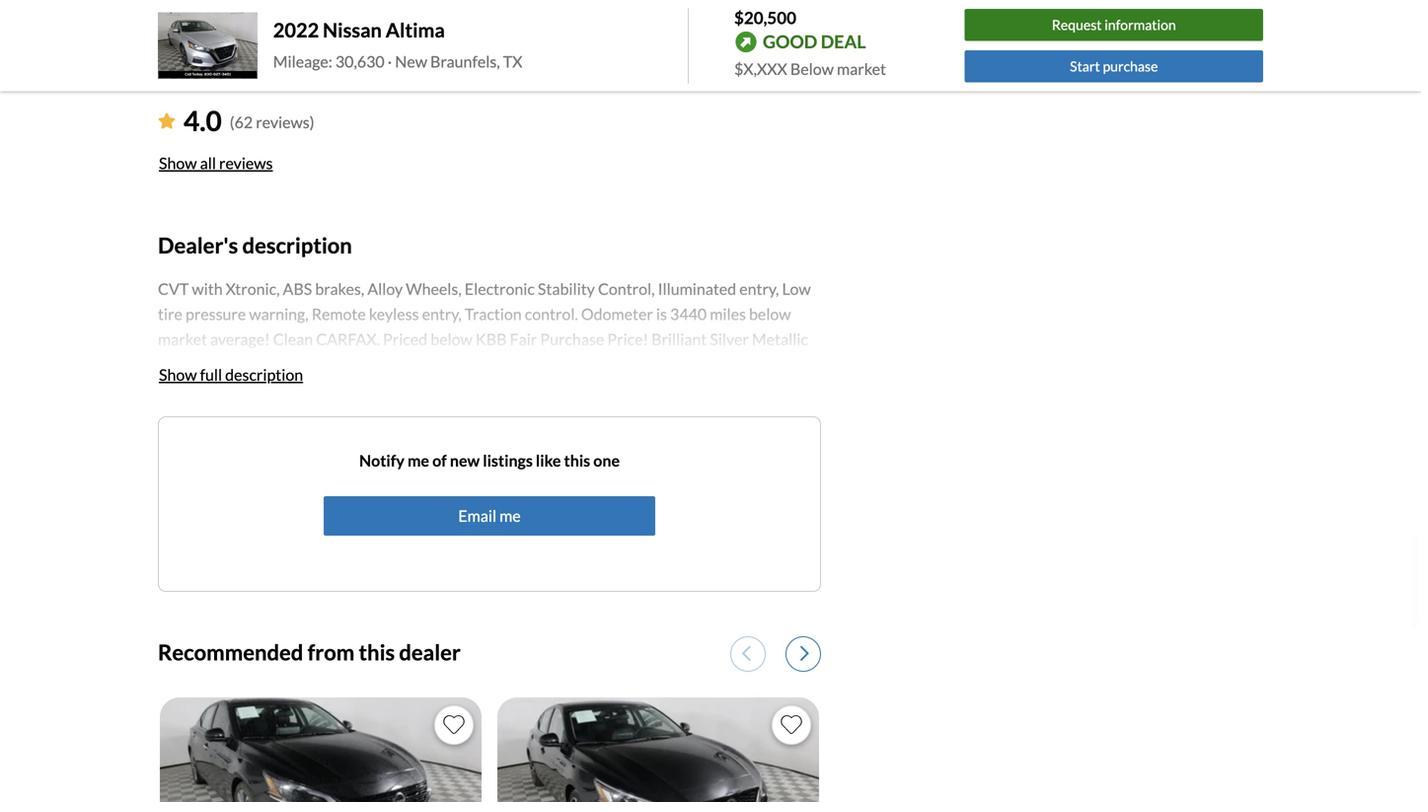 Task type: locate. For each thing, give the bounding box(es) containing it.
good deal
[[763, 31, 866, 53]]

mileage:
[[273, 52, 332, 71]]

$x,xxx below market
[[734, 59, 886, 78]]

0 horizontal spatial me
[[408, 451, 429, 470]]

deal
[[821, 31, 866, 53]]

0 horizontal spatial 2022 nissan altima image
[[158, 13, 257, 79]]

reviews up 4.0 (62 reviews)
[[228, 60, 304, 86]]

recommended
[[158, 639, 303, 665]]

$x,xxx
[[734, 59, 788, 78]]

from
[[308, 639, 355, 665]]

reviews right all
[[219, 153, 273, 173]]

show full description button
[[158, 353, 304, 397]]

information
[[1105, 17, 1176, 33]]

email me button
[[324, 496, 656, 536]]

me
[[408, 451, 429, 470], [500, 506, 521, 525]]

show
[[159, 153, 197, 173], [159, 365, 197, 384]]

like
[[536, 451, 561, 470]]

market
[[837, 59, 886, 78]]

0 vertical spatial me
[[408, 451, 429, 470]]

all
[[200, 153, 216, 173]]

4.0 (62 reviews)
[[184, 104, 314, 137]]

0 horizontal spatial this
[[359, 639, 395, 665]]

this right like
[[564, 451, 591, 470]]

2022 nissan altima mileage: 30,630 · new braunfels, tx
[[273, 18, 523, 71]]

1 vertical spatial show
[[159, 365, 197, 384]]

new
[[395, 52, 427, 71]]

full
[[200, 365, 222, 384]]

me left of
[[408, 451, 429, 470]]

0 vertical spatial 2022 nissan altima image
[[158, 13, 257, 79]]

show for dealer
[[159, 153, 197, 173]]

listings
[[483, 451, 533, 470]]

email me
[[458, 506, 521, 525]]

me inside the email me button
[[500, 506, 521, 525]]

dealer reviews
[[158, 60, 304, 86]]

4.0
[[184, 104, 222, 137]]

1 vertical spatial description
[[225, 365, 303, 384]]

me right the email
[[500, 506, 521, 525]]

tx
[[503, 52, 523, 71]]

this
[[564, 451, 591, 470], [359, 639, 395, 665]]

2 show from the top
[[159, 365, 197, 384]]

0 vertical spatial show
[[159, 153, 197, 173]]

braunfels,
[[430, 52, 500, 71]]

1 vertical spatial 2022 nissan altima image
[[498, 698, 819, 803]]

description
[[242, 232, 352, 258], [225, 365, 303, 384]]

start purchase
[[1070, 58, 1158, 74]]

1 show from the top
[[159, 153, 197, 173]]

scroll left image
[[742, 645, 751, 663]]

1 vertical spatial this
[[359, 639, 395, 665]]

recommended from this dealer
[[158, 639, 461, 665]]

2023 nissan altima image
[[160, 698, 482, 803]]

nissan
[[323, 18, 382, 42]]

dealer
[[158, 60, 224, 86]]

me for notify
[[408, 451, 429, 470]]

dealer
[[399, 639, 461, 665]]

show left full
[[159, 365, 197, 384]]

1 vertical spatial me
[[500, 506, 521, 525]]

show left all
[[159, 153, 197, 173]]

2022 nissan altima image
[[158, 13, 257, 79], [498, 698, 819, 803]]

show all reviews
[[159, 153, 273, 173]]

reviews
[[228, 60, 304, 86], [219, 153, 273, 173]]

show all reviews button
[[158, 142, 274, 185]]

this right from
[[359, 639, 395, 665]]

1 vertical spatial reviews
[[219, 153, 273, 173]]

1 horizontal spatial me
[[500, 506, 521, 525]]

1 horizontal spatial this
[[564, 451, 591, 470]]



Task type: describe. For each thing, give the bounding box(es) containing it.
new
[[450, 451, 480, 470]]

below
[[791, 59, 834, 78]]

reviews inside button
[[219, 153, 273, 173]]

notify me of new listings like this one
[[359, 451, 620, 470]]

2022
[[273, 18, 319, 42]]

·
[[388, 52, 392, 71]]

of
[[432, 451, 447, 470]]

notify
[[359, 451, 405, 470]]

email
[[458, 506, 497, 525]]

start purchase button
[[965, 50, 1264, 82]]

altima
[[386, 18, 445, 42]]

dealer's
[[158, 232, 238, 258]]

$20,500
[[734, 7, 797, 28]]

start
[[1070, 58, 1100, 74]]

purchase
[[1103, 58, 1158, 74]]

show for dealer's
[[159, 365, 197, 384]]

star image
[[158, 113, 176, 129]]

reviews)
[[256, 113, 314, 132]]

request
[[1052, 17, 1102, 33]]

request information button
[[965, 9, 1264, 41]]

30,630
[[336, 52, 385, 71]]

show full description
[[159, 365, 303, 384]]

(62
[[230, 113, 253, 132]]

request information
[[1052, 17, 1176, 33]]

scroll right image
[[801, 645, 810, 663]]

0 vertical spatial this
[[564, 451, 591, 470]]

one
[[594, 451, 620, 470]]

description inside button
[[225, 365, 303, 384]]

good
[[763, 31, 818, 53]]

dealer's description
[[158, 232, 352, 258]]

0 vertical spatial reviews
[[228, 60, 304, 86]]

me for email
[[500, 506, 521, 525]]

0 vertical spatial description
[[242, 232, 352, 258]]

1 horizontal spatial 2022 nissan altima image
[[498, 698, 819, 803]]



Task type: vqa. For each thing, say whether or not it's contained in the screenshot.
Popular Coupes
no



